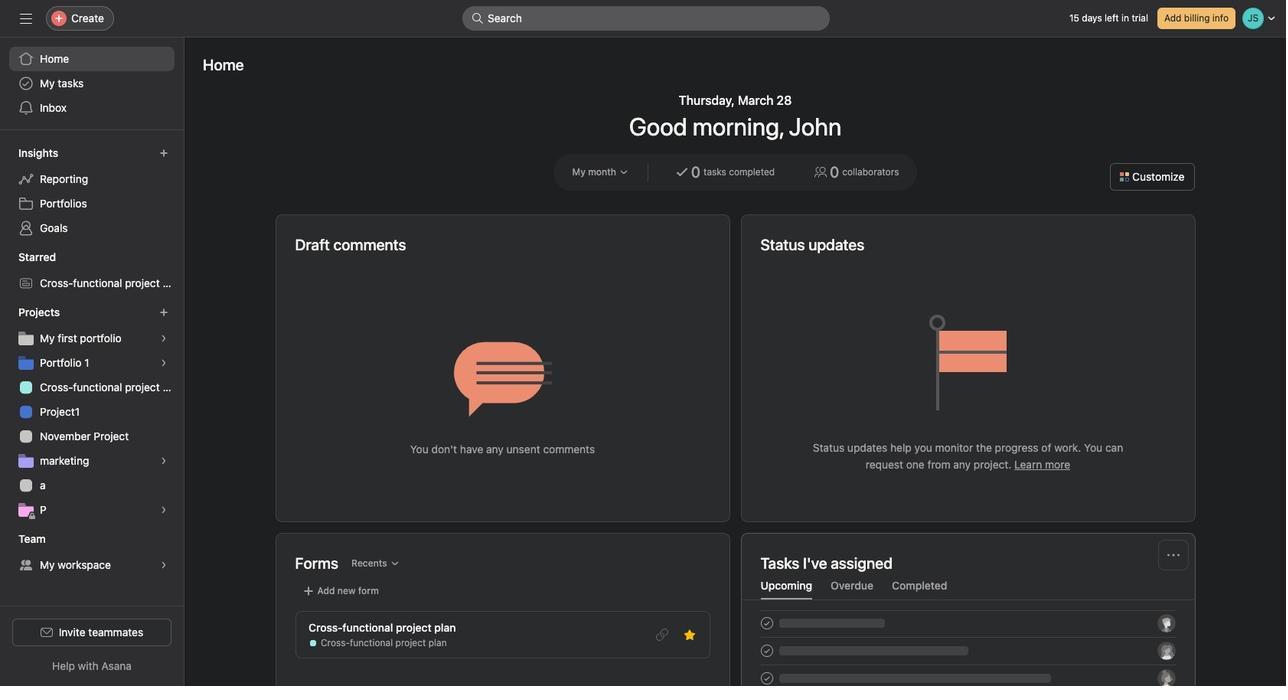 Task type: describe. For each thing, give the bounding box(es) containing it.
see details, marketing image
[[159, 456, 168, 466]]

copy form link image
[[656, 629, 668, 641]]

see details, portfolio 1 image
[[159, 358, 168, 368]]

remove from favorites image
[[683, 629, 696, 641]]

see details, my first portfolio image
[[159, 334, 168, 343]]

see details, my workspace image
[[159, 560, 168, 570]]

new project or portfolio image
[[159, 308, 168, 317]]

actions image
[[1167, 549, 1179, 561]]

projects element
[[0, 299, 184, 525]]



Task type: vqa. For each thing, say whether or not it's contained in the screenshot.
second Mark complete image from the bottom of the page
no



Task type: locate. For each thing, give the bounding box(es) containing it.
see details, p image
[[159, 505, 168, 515]]

prominent image
[[472, 12, 484, 25]]

new insights image
[[159, 149, 168, 158]]

starred element
[[0, 243, 184, 299]]

global element
[[0, 38, 184, 129]]

hide sidebar image
[[20, 12, 32, 25]]

list box
[[462, 6, 830, 31]]

teams element
[[0, 525, 184, 580]]

insights element
[[0, 139, 184, 243]]



